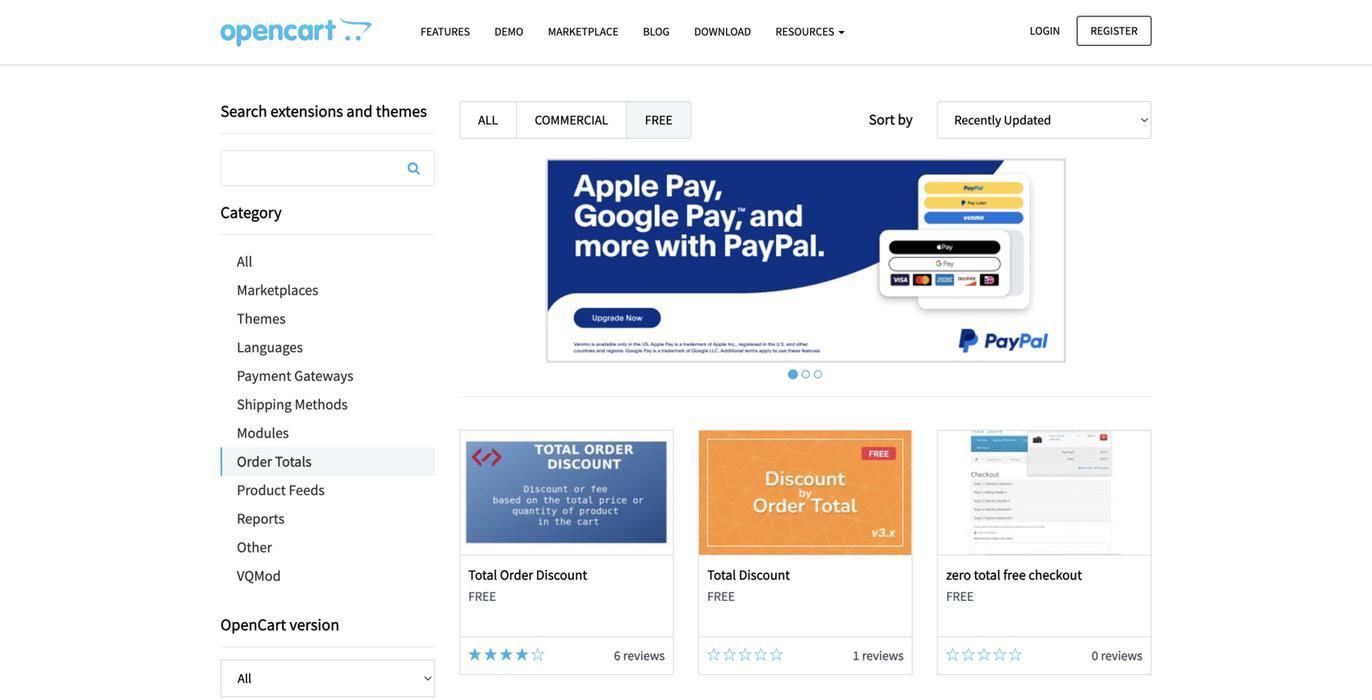 Task type: vqa. For each thing, say whether or not it's contained in the screenshot.
& in the Mi Cienaga Shop Clothes & Apparel
no



Task type: locate. For each thing, give the bounding box(es) containing it.
2 horizontal spatial reviews
[[1101, 648, 1143, 664]]

3 star light image from the left
[[515, 648, 529, 661]]

1 free from the left
[[468, 588, 496, 605]]

2 horizontal spatial star light image
[[515, 648, 529, 661]]

methods
[[295, 395, 348, 414]]

order
[[237, 452, 272, 471], [500, 567, 533, 584]]

6
[[614, 648, 621, 664]]

1 horizontal spatial star light image
[[500, 648, 513, 661]]

reviews right 6
[[623, 648, 665, 664]]

reports
[[237, 510, 285, 528]]

download link
[[682, 17, 763, 46]]

reviews for total order discount
[[623, 648, 665, 664]]

all link for commercial
[[459, 101, 517, 139]]

1 horizontal spatial all
[[478, 112, 498, 128]]

1 horizontal spatial all link
[[459, 101, 517, 139]]

0 horizontal spatial star light image
[[484, 648, 497, 661]]

2 total from the left
[[707, 567, 736, 584]]

3 star light o image from the left
[[754, 648, 767, 661]]

2 star light o image from the left
[[723, 648, 736, 661]]

all link for marketplaces
[[221, 247, 435, 276]]

free inside total order discount free
[[468, 588, 496, 605]]

discount inside total discount free
[[739, 567, 790, 584]]

free down zero on the bottom right of page
[[946, 588, 974, 605]]

0 horizontal spatial total
[[468, 567, 497, 584]]

0 horizontal spatial reviews
[[623, 648, 665, 664]]

3 free from the left
[[946, 588, 974, 605]]

1 vertical spatial all link
[[221, 247, 435, 276]]

and
[[346, 101, 373, 121]]

opencart total orders image
[[221, 17, 372, 47]]

2 free from the left
[[707, 588, 735, 605]]

1 vertical spatial all
[[237, 252, 252, 271]]

features link
[[408, 17, 482, 46]]

1 horizontal spatial reviews
[[862, 648, 904, 664]]

total order discount free
[[468, 567, 587, 605]]

3 star light o image from the left
[[770, 648, 783, 661]]

1 discount from the left
[[536, 567, 587, 584]]

opencart version
[[221, 615, 339, 635]]

0 horizontal spatial all
[[237, 252, 252, 271]]

free
[[1003, 567, 1026, 584]]

1 horizontal spatial order
[[500, 567, 533, 584]]

total for total order discount
[[468, 567, 497, 584]]

total
[[468, 567, 497, 584], [707, 567, 736, 584]]

free down total discount "link"
[[707, 588, 735, 605]]

login
[[1030, 23, 1060, 38]]

2 horizontal spatial free
[[946, 588, 974, 605]]

order totals link
[[222, 448, 435, 476]]

2 star light o image from the left
[[739, 648, 752, 661]]

star light o image
[[531, 648, 544, 661], [723, 648, 736, 661], [754, 648, 767, 661], [978, 648, 991, 661]]

commercial link
[[516, 101, 627, 139]]

resources
[[776, 24, 837, 39]]

0 horizontal spatial order
[[237, 452, 272, 471]]

1 horizontal spatial total
[[707, 567, 736, 584]]

None text field
[[221, 151, 434, 185]]

star light image
[[484, 648, 497, 661], [500, 648, 513, 661], [515, 648, 529, 661]]

all
[[478, 112, 498, 128], [237, 252, 252, 271]]

checkout
[[1029, 567, 1082, 584]]

2 reviews from the left
[[862, 648, 904, 664]]

1 total from the left
[[468, 567, 497, 584]]

1 horizontal spatial discount
[[739, 567, 790, 584]]

resources link
[[763, 17, 857, 46]]

login link
[[1016, 16, 1074, 46]]

1 vertical spatial order
[[500, 567, 533, 584]]

all link
[[459, 101, 517, 139], [221, 247, 435, 276]]

opencart
[[221, 615, 286, 635]]

shipping methods
[[237, 395, 348, 414]]

discount
[[536, 567, 587, 584], [739, 567, 790, 584]]

reviews right the 0
[[1101, 648, 1143, 664]]

modules link
[[221, 419, 435, 448]]

all for marketplaces
[[237, 252, 252, 271]]

total for total discount
[[707, 567, 736, 584]]

0 vertical spatial all link
[[459, 101, 517, 139]]

1
[[853, 648, 859, 664]]

0 horizontal spatial all link
[[221, 247, 435, 276]]

discount inside total order discount free
[[536, 567, 587, 584]]

3 reviews from the left
[[1101, 648, 1143, 664]]

0
[[1092, 648, 1098, 664]]

free down total order discount link
[[468, 588, 496, 605]]

free
[[468, 588, 496, 605], [707, 588, 735, 605], [946, 588, 974, 605]]

shipping
[[237, 395, 292, 414]]

0 vertical spatial all
[[478, 112, 498, 128]]

total discount link
[[707, 567, 790, 584]]

languages link
[[221, 333, 435, 362]]

register link
[[1077, 16, 1152, 46]]

0 horizontal spatial discount
[[536, 567, 587, 584]]

reviews right the 1
[[862, 648, 904, 664]]

totals
[[275, 452, 312, 471]]

search extensions and themes
[[221, 101, 427, 121]]

5 star light o image from the left
[[962, 648, 975, 661]]

1 star light o image from the left
[[531, 648, 544, 661]]

other
[[237, 538, 272, 557]]

product feeds link
[[221, 476, 435, 505]]

zero total free checkout image
[[938, 431, 1151, 555]]

gateways
[[294, 367, 353, 385]]

feeds
[[289, 481, 325, 499]]

zero total free checkout free
[[946, 567, 1082, 605]]

2 discount from the left
[[739, 567, 790, 584]]

product
[[237, 481, 286, 499]]

marketplace link
[[536, 17, 631, 46]]

1 reviews from the left
[[623, 648, 665, 664]]

sort
[[869, 110, 895, 129]]

total inside total discount free
[[707, 567, 736, 584]]

1 star light o image from the left
[[707, 648, 720, 661]]

0 reviews
[[1092, 648, 1143, 664]]

paypal payment gateway image
[[545, 158, 1066, 363]]

0 horizontal spatial free
[[468, 588, 496, 605]]

star light o image
[[707, 648, 720, 661], [739, 648, 752, 661], [770, 648, 783, 661], [946, 648, 959, 661], [962, 648, 975, 661], [993, 648, 1006, 661], [1009, 648, 1022, 661]]

download
[[694, 24, 751, 39]]

marketplaces
[[237, 281, 318, 299]]

reviews
[[623, 648, 665, 664], [862, 648, 904, 664], [1101, 648, 1143, 664]]

1 horizontal spatial free
[[707, 588, 735, 605]]

total inside total order discount free
[[468, 567, 497, 584]]



Task type: describe. For each thing, give the bounding box(es) containing it.
total order discount image
[[460, 431, 673, 555]]

payment
[[237, 367, 291, 385]]

version
[[289, 615, 339, 635]]

order totals
[[237, 452, 312, 471]]

free
[[645, 112, 673, 128]]

zero total free checkout link
[[946, 567, 1082, 584]]

zero
[[946, 567, 971, 584]]

payment gateways
[[237, 367, 353, 385]]

total discount image
[[699, 431, 912, 555]]

star light image
[[468, 648, 481, 661]]

demo
[[495, 24, 523, 39]]

languages
[[237, 338, 303, 356]]

search image
[[408, 162, 420, 175]]

modules
[[237, 424, 289, 442]]

register
[[1091, 23, 1138, 38]]

by
[[898, 110, 913, 129]]

reports link
[[221, 505, 435, 533]]

free link
[[626, 101, 691, 139]]

product feeds
[[237, 481, 325, 499]]

4 star light o image from the left
[[978, 648, 991, 661]]

themes
[[376, 101, 427, 121]]

blog
[[643, 24, 670, 39]]

themes
[[237, 310, 286, 328]]

all for commercial
[[478, 112, 498, 128]]

themes link
[[221, 305, 435, 333]]

demo link
[[482, 17, 536, 46]]

free inside total discount free
[[707, 588, 735, 605]]

marketplace
[[548, 24, 619, 39]]

0 vertical spatial order
[[237, 452, 272, 471]]

reviews for total discount
[[862, 648, 904, 664]]

4 star light o image from the left
[[946, 648, 959, 661]]

features
[[421, 24, 470, 39]]

1 reviews
[[853, 648, 904, 664]]

sort by
[[869, 110, 913, 129]]

reviews for zero total free checkout
[[1101, 648, 1143, 664]]

free inside zero total free checkout free
[[946, 588, 974, 605]]

vqmod
[[237, 567, 281, 585]]

shipping methods link
[[221, 390, 435, 419]]

6 reviews
[[614, 648, 665, 664]]

7 star light o image from the left
[[1009, 648, 1022, 661]]

extensions
[[270, 101, 343, 121]]

order inside total order discount free
[[500, 567, 533, 584]]

payment gateways link
[[221, 362, 435, 390]]

total discount free
[[707, 567, 790, 605]]

total
[[974, 567, 1001, 584]]

category
[[221, 202, 282, 223]]

6 star light o image from the left
[[993, 648, 1006, 661]]

2 star light image from the left
[[500, 648, 513, 661]]

marketplaces link
[[221, 276, 435, 305]]

blog link
[[631, 17, 682, 46]]

1 star light image from the left
[[484, 648, 497, 661]]

total order discount link
[[468, 567, 587, 584]]

vqmod link
[[221, 562, 435, 590]]

other link
[[221, 533, 435, 562]]

commercial
[[535, 112, 608, 128]]

search
[[221, 101, 267, 121]]



